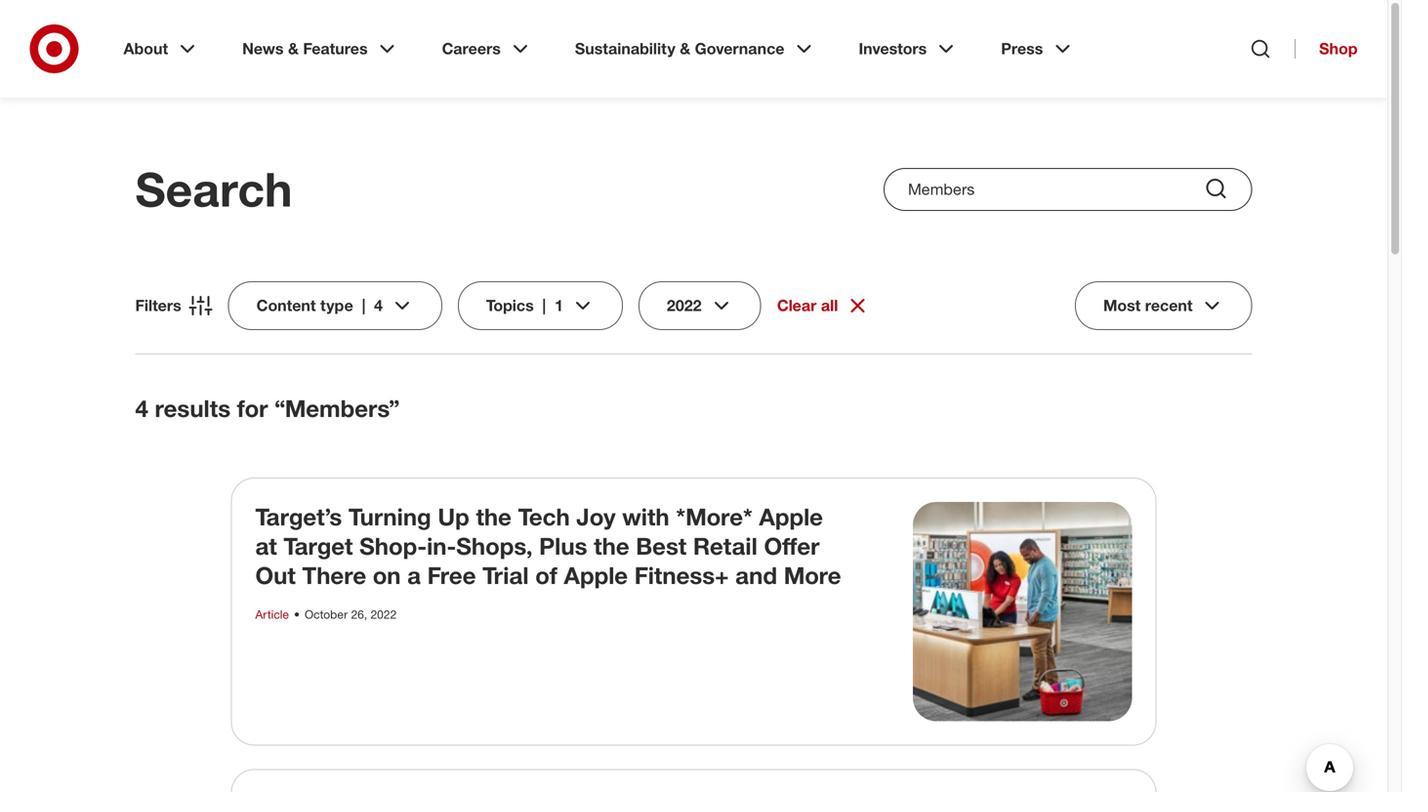 Task type: vqa. For each thing, say whether or not it's contained in the screenshot.
Search
yes



Task type: locate. For each thing, give the bounding box(es) containing it.
& inside "sustainability & governance" link
[[680, 39, 691, 58]]

1 vertical spatial apple
[[564, 561, 628, 589]]

& inside news & features link
[[288, 39, 299, 58]]

apple up offer at the right bottom
[[759, 503, 823, 531]]

filters
[[135, 296, 181, 315]]

1 horizontal spatial 2022
[[667, 296, 702, 315]]

apple
[[759, 503, 823, 531], [564, 561, 628, 589]]

press
[[1001, 39, 1043, 58]]

article
[[255, 607, 289, 622]]

& for governance
[[680, 39, 691, 58]]

most
[[1104, 296, 1141, 315]]

1 horizontal spatial &
[[680, 39, 691, 58]]

2022
[[667, 296, 702, 315], [371, 607, 397, 622]]

2 & from the left
[[680, 39, 691, 58]]

target's turning up the tech joy with *more* apple at target shop-in-shops, plus the best retail offer out there on a free trial of apple fitness+ and more link
[[255, 503, 842, 589]]

1 & from the left
[[288, 39, 299, 58]]

0 horizontal spatial &
[[288, 39, 299, 58]]

up
[[438, 503, 470, 531]]

about link
[[110, 23, 213, 74]]

target
[[284, 532, 353, 560]]

careers link
[[428, 23, 546, 74]]

plus
[[539, 532, 587, 560]]

&
[[288, 39, 299, 58], [680, 39, 691, 58]]

shop
[[1320, 39, 1358, 58]]

more
[[784, 561, 842, 589]]

content type  |  4
[[257, 296, 383, 315]]

*more*
[[676, 503, 753, 531]]

0 vertical spatial apple
[[759, 503, 823, 531]]

offer
[[764, 532, 820, 560]]

turning
[[349, 503, 431, 531]]

1 horizontal spatial the
[[594, 532, 630, 560]]

& left governance
[[680, 39, 691, 58]]

best
[[636, 532, 687, 560]]

1 vertical spatial 2022
[[371, 607, 397, 622]]

the up shops,
[[476, 503, 512, 531]]

the
[[476, 503, 512, 531], [594, 532, 630, 560]]

article link
[[255, 607, 289, 622]]

content type  |  4 button
[[228, 281, 443, 330]]

about
[[124, 39, 168, 58]]

apple down the plus
[[564, 561, 628, 589]]

there
[[302, 561, 366, 589]]

2022 inside button
[[667, 296, 702, 315]]

sustainability & governance link
[[561, 23, 830, 74]]

clear all
[[777, 296, 838, 315]]

1 horizontal spatial apple
[[759, 503, 823, 531]]

results
[[155, 394, 231, 422]]

Most recent field
[[1075, 281, 1253, 330]]

0 vertical spatial the
[[476, 503, 512, 531]]

type  |  4
[[320, 296, 383, 315]]

all
[[821, 296, 838, 315]]

joy
[[577, 503, 616, 531]]

careers
[[442, 39, 501, 58]]

0 horizontal spatial the
[[476, 503, 512, 531]]

fitness+
[[635, 561, 729, 589]]

0 vertical spatial 2022
[[667, 296, 702, 315]]

of
[[535, 561, 558, 589]]

clear
[[777, 296, 817, 315]]

26,
[[351, 607, 367, 622]]

& right news
[[288, 39, 299, 58]]

content
[[257, 296, 316, 315]]

0 horizontal spatial 2022
[[371, 607, 397, 622]]

topics  |  1 button
[[458, 281, 623, 330]]

governance
[[695, 39, 785, 58]]

clear all button
[[777, 294, 870, 317]]

topics  |  1
[[486, 296, 564, 315]]

news & features
[[242, 39, 368, 58]]

the down joy
[[594, 532, 630, 560]]



Task type: describe. For each thing, give the bounding box(es) containing it.
investors link
[[845, 23, 972, 74]]

target's
[[255, 503, 342, 531]]

sustainability
[[575, 39, 676, 58]]

in-
[[427, 532, 456, 560]]

and
[[736, 561, 778, 589]]

2022 button
[[639, 281, 762, 330]]

target's turning up the tech joy with *more* apple at target shop-in-shops, plus the best retail offer out there on a free trial of apple fitness+ and more
[[255, 503, 842, 589]]

0 horizontal spatial apple
[[564, 561, 628, 589]]

out
[[255, 561, 296, 589]]

trial
[[483, 561, 529, 589]]

on
[[373, 561, 401, 589]]

with
[[622, 503, 670, 531]]

search
[[135, 161, 292, 218]]

features
[[303, 39, 368, 58]]

& for features
[[288, 39, 299, 58]]

sustainability & governance
[[575, 39, 785, 58]]

press link
[[988, 23, 1088, 74]]

news & features link
[[229, 23, 413, 74]]

shop-
[[360, 532, 427, 560]]

Search search field
[[884, 168, 1253, 211]]

4 results for "members"
[[135, 394, 400, 422]]

october 26, 2022
[[305, 607, 397, 622]]

shops,
[[456, 532, 533, 560]]

recent
[[1145, 296, 1193, 315]]

"members"
[[275, 394, 400, 422]]

a man and woman standing next to a counter with a computer image
[[913, 502, 1133, 721]]

a
[[407, 561, 421, 589]]

retail
[[693, 532, 758, 560]]

free
[[427, 561, 476, 589]]

for
[[237, 394, 268, 422]]

tech
[[518, 503, 570, 531]]

shop link
[[1295, 39, 1358, 59]]

news
[[242, 39, 284, 58]]

investors
[[859, 39, 927, 58]]

most recent
[[1104, 296, 1193, 315]]

at
[[255, 532, 277, 560]]

october
[[305, 607, 348, 622]]

1 vertical spatial the
[[594, 532, 630, 560]]

4
[[135, 394, 148, 422]]



